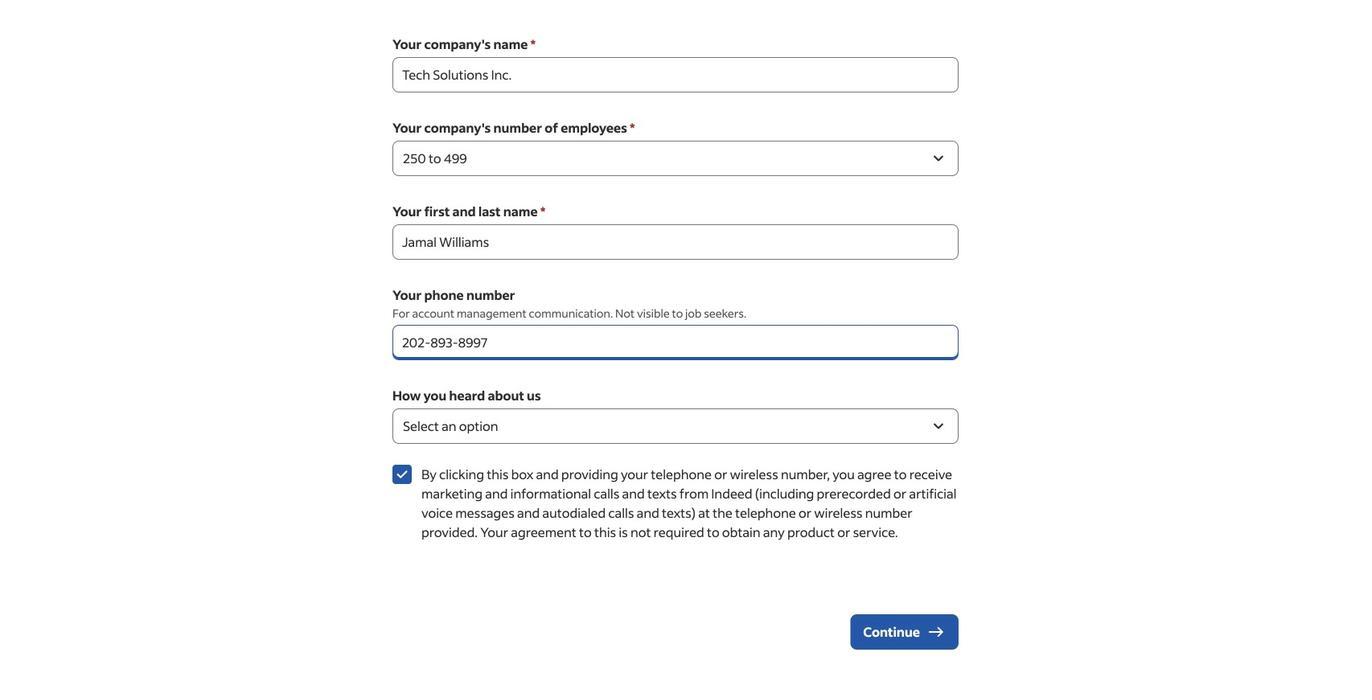 Task type: describe. For each thing, give the bounding box(es) containing it.
Your phone number telephone field
[[393, 325, 959, 360]]



Task type: locate. For each thing, give the bounding box(es) containing it.
None checkbox
[[393, 465, 412, 484]]

None field
[[393, 57, 959, 93]]

Your first and last name field
[[393, 224, 959, 260]]



Task type: vqa. For each thing, say whether or not it's contained in the screenshot.
checkbox
yes



